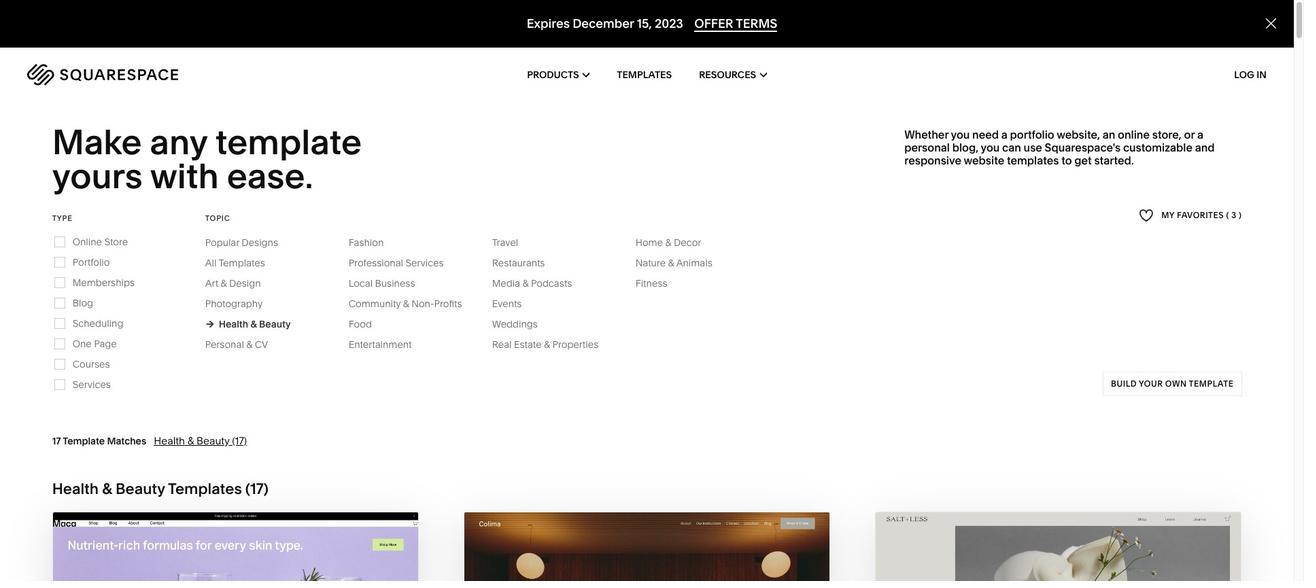 Task type: vqa. For each thing, say whether or not it's contained in the screenshot.
the Beauty
yes



Task type: describe. For each thing, give the bounding box(es) containing it.
non-
[[412, 298, 434, 310]]

community & non-profits
[[349, 298, 462, 310]]

december
[[573, 16, 634, 31]]

0 horizontal spatial 17
[[52, 435, 61, 447]]

in
[[1257, 69, 1267, 81]]

15,
[[637, 16, 652, 31]]

food link
[[349, 318, 386, 330]]

health & beauty (17) link
[[154, 435, 247, 447]]

ease.
[[227, 155, 313, 198]]

to
[[1062, 154, 1072, 167]]

whether
[[905, 128, 949, 141]]

real estate & properties link
[[492, 339, 612, 351]]

& right the 'estate'
[[544, 339, 550, 351]]

1 vertical spatial 17
[[250, 480, 264, 498]]

& for art & design
[[221, 277, 227, 290]]

type
[[52, 213, 73, 223]]

health for health & beauty templates ( 17 )
[[52, 480, 99, 498]]

fitness
[[636, 277, 668, 290]]

an
[[1103, 128, 1116, 141]]

one page
[[73, 338, 117, 350]]

squarespace logo image
[[27, 64, 178, 86]]

events
[[492, 298, 522, 310]]

& for community & non-profits
[[403, 298, 409, 310]]

animals
[[677, 257, 713, 269]]

offer
[[695, 16, 734, 31]]

store
[[104, 236, 128, 248]]

make any template yours with ease. main content
[[0, 0, 1305, 582]]

0 horizontal spatial you
[[951, 128, 970, 141]]

template inside make any template yours with ease.
[[215, 121, 362, 163]]

popular designs
[[205, 237, 278, 249]]

squarespace logo link
[[27, 64, 275, 86]]

home & decor link
[[636, 237, 715, 249]]

customizable
[[1124, 141, 1193, 154]]

beauty for health & beauty
[[259, 318, 291, 330]]

beauty for health & beauty templates ( 17 )
[[116, 480, 165, 498]]

art & design link
[[205, 277, 275, 290]]

any
[[150, 121, 207, 163]]

log             in
[[1235, 69, 1267, 81]]

design
[[229, 277, 261, 290]]

favorites
[[1177, 210, 1225, 221]]

photography link
[[205, 298, 276, 310]]

terms
[[736, 16, 778, 31]]

templates
[[1007, 154, 1059, 167]]

travel link
[[492, 237, 532, 249]]

portfolio
[[73, 256, 110, 269]]

local business link
[[349, 277, 429, 290]]

responsive
[[905, 154, 962, 167]]

fashion
[[349, 237, 384, 249]]

entertainment
[[349, 339, 412, 351]]

media & podcasts link
[[492, 277, 586, 290]]

template inside button
[[1189, 379, 1234, 389]]

popular
[[205, 237, 239, 249]]

food
[[349, 318, 372, 330]]

weddings link
[[492, 318, 552, 330]]

& for media & podcasts
[[523, 277, 529, 290]]

nature & animals link
[[636, 257, 726, 269]]

online
[[73, 236, 102, 248]]

website,
[[1057, 128, 1101, 141]]

and
[[1196, 141, 1215, 154]]

resources
[[699, 69, 757, 81]]

one
[[73, 338, 92, 350]]

personal & cv link
[[205, 339, 282, 351]]

online
[[1118, 128, 1150, 141]]

fitness link
[[636, 277, 681, 290]]

blog
[[73, 297, 93, 309]]

real
[[492, 339, 512, 351]]

page
[[94, 338, 117, 350]]

expires
[[527, 16, 570, 31]]

all
[[205, 257, 217, 269]]

local
[[349, 277, 373, 290]]

nature & animals
[[636, 257, 713, 269]]

art & design
[[205, 277, 261, 290]]

decor
[[674, 237, 702, 249]]

my favorites ( 3 ) link
[[1139, 207, 1242, 225]]

log             in link
[[1235, 69, 1267, 81]]

topic
[[205, 213, 230, 223]]

& for health & beauty
[[251, 318, 257, 330]]

0 vertical spatial )
[[1239, 210, 1242, 221]]

my favorites ( 3 )
[[1162, 210, 1242, 221]]

professional services
[[349, 257, 444, 269]]



Task type: locate. For each thing, give the bounding box(es) containing it.
1 vertical spatial beauty
[[197, 435, 230, 447]]

a right or
[[1198, 128, 1204, 141]]

health & beauty (17)
[[154, 435, 247, 447]]

services down courses
[[73, 379, 111, 391]]

services up business
[[406, 257, 444, 269]]

1 horizontal spatial services
[[406, 257, 444, 269]]

blog,
[[953, 141, 979, 154]]

templates down health & beauty (17) link
[[168, 480, 242, 498]]

& left (17)
[[187, 435, 194, 447]]

restaurants
[[492, 257, 545, 269]]

& for health & beauty (17)
[[187, 435, 194, 447]]

make
[[52, 121, 142, 163]]

online store
[[73, 236, 128, 248]]

store,
[[1153, 128, 1182, 141]]

health & beauty
[[219, 318, 291, 330]]

profits
[[434, 298, 462, 310]]

health for health & beauty
[[219, 318, 248, 330]]

0 vertical spatial 17
[[52, 435, 61, 447]]

1 horizontal spatial you
[[981, 141, 1000, 154]]

& right media in the left of the page
[[523, 277, 529, 290]]

home & decor
[[636, 237, 702, 249]]

1 vertical spatial template
[[1189, 379, 1234, 389]]

( left 3
[[1227, 210, 1230, 221]]

media
[[492, 277, 520, 290]]

& for health & beauty templates ( 17 )
[[102, 480, 112, 498]]

templates link
[[617, 48, 672, 102]]

health down template
[[52, 480, 99, 498]]

0 vertical spatial template
[[215, 121, 362, 163]]

saltless image
[[876, 513, 1242, 582]]

17 left template
[[52, 435, 61, 447]]

health down the photography
[[219, 318, 248, 330]]

& up cv
[[251, 318, 257, 330]]

travel
[[492, 237, 519, 249]]

1 horizontal spatial (
[[1227, 210, 1230, 221]]

0 horizontal spatial services
[[73, 379, 111, 391]]

17 template matches
[[52, 435, 146, 447]]

)
[[1239, 210, 1242, 221], [264, 480, 269, 498]]

home
[[636, 237, 663, 249]]

0 horizontal spatial )
[[264, 480, 269, 498]]

2023
[[655, 16, 684, 31]]

1 vertical spatial )
[[264, 480, 269, 498]]

health right the matches
[[154, 435, 185, 447]]

1 a from the left
[[1002, 128, 1008, 141]]

health for health & beauty (17)
[[154, 435, 185, 447]]

offer terms
[[695, 16, 778, 31]]

0 vertical spatial health
[[219, 318, 248, 330]]

your
[[1139, 379, 1163, 389]]

1 vertical spatial templates
[[219, 257, 265, 269]]

personal
[[905, 141, 950, 154]]

1 horizontal spatial 17
[[250, 480, 264, 498]]

expires december 15, 2023
[[527, 16, 684, 31]]

all templates
[[205, 257, 265, 269]]

professional services link
[[349, 257, 458, 269]]

(17)
[[232, 435, 247, 447]]

2 a from the left
[[1198, 128, 1204, 141]]

templates down popular designs
[[219, 257, 265, 269]]

weddings
[[492, 318, 538, 330]]

restaurants link
[[492, 257, 559, 269]]

templates down '15,'
[[617, 69, 672, 81]]

matches
[[107, 435, 146, 447]]

2 horizontal spatial beauty
[[259, 318, 291, 330]]

whether you need a portfolio website, an online store, or a personal blog, you can use squarespace's customizable and responsive website templates to get started.
[[905, 128, 1215, 167]]

1 vertical spatial services
[[73, 379, 111, 391]]

0 horizontal spatial template
[[215, 121, 362, 163]]

0 horizontal spatial (
[[245, 480, 250, 498]]

you left need in the right top of the page
[[951, 128, 970, 141]]

& right nature
[[668, 257, 675, 269]]

need
[[973, 128, 999, 141]]

entertainment link
[[349, 339, 425, 351]]

& left "non-"
[[403, 298, 409, 310]]

personal & cv
[[205, 339, 268, 351]]

& right art at the left top of page
[[221, 277, 227, 290]]

0 vertical spatial templates
[[617, 69, 672, 81]]

2 vertical spatial beauty
[[116, 480, 165, 498]]

& left cv
[[246, 339, 253, 351]]

media & podcasts
[[492, 277, 572, 290]]

photography
[[205, 298, 263, 310]]

) right 3
[[1239, 210, 1242, 221]]

beauty up cv
[[259, 318, 291, 330]]

17
[[52, 435, 61, 447], [250, 480, 264, 498]]

2 vertical spatial templates
[[168, 480, 242, 498]]

personal
[[205, 339, 244, 351]]

portfolio
[[1011, 128, 1055, 141]]

beauty for health & beauty (17)
[[197, 435, 230, 447]]

make any template yours with ease.
[[52, 121, 369, 198]]

a
[[1002, 128, 1008, 141], [1198, 128, 1204, 141]]

squarespace's
[[1045, 141, 1121, 154]]

my
[[1162, 210, 1175, 221]]

a right need in the right top of the page
[[1002, 128, 1008, 141]]

1 horizontal spatial health
[[154, 435, 185, 447]]

) up maca 'image'
[[264, 480, 269, 498]]

memberships
[[73, 277, 135, 289]]

can
[[1003, 141, 1022, 154]]

& for personal & cv
[[246, 339, 253, 351]]

get
[[1075, 154, 1092, 167]]

beauty left (17)
[[197, 435, 230, 447]]

community
[[349, 298, 401, 310]]

health & beauty templates ( 17 )
[[52, 480, 269, 498]]

( down (17)
[[245, 480, 250, 498]]

health
[[219, 318, 248, 330], [154, 435, 185, 447], [52, 480, 99, 498]]

log
[[1235, 69, 1255, 81]]

build your own template
[[1111, 379, 1234, 389]]

2 vertical spatial health
[[52, 480, 99, 498]]

0 horizontal spatial beauty
[[116, 480, 165, 498]]

own
[[1166, 379, 1187, 389]]

you left can
[[981, 141, 1000, 154]]

art
[[205, 277, 218, 290]]

1 vertical spatial health
[[154, 435, 185, 447]]

real estate & properties
[[492, 339, 599, 351]]

estate
[[514, 339, 542, 351]]

0 horizontal spatial a
[[1002, 128, 1008, 141]]

website
[[964, 154, 1005, 167]]

professional
[[349, 257, 403, 269]]

0 vertical spatial (
[[1227, 210, 1230, 221]]

templates
[[617, 69, 672, 81], [219, 257, 265, 269], [168, 480, 242, 498]]

beauty down the matches
[[116, 480, 165, 498]]

& for home & decor
[[666, 237, 672, 249]]

1 horizontal spatial beauty
[[197, 435, 230, 447]]

popular designs link
[[205, 237, 292, 249]]

1 horizontal spatial )
[[1239, 210, 1242, 221]]

1 horizontal spatial a
[[1198, 128, 1204, 141]]

1 vertical spatial (
[[245, 480, 250, 498]]

or
[[1185, 128, 1195, 141]]

0 vertical spatial services
[[406, 257, 444, 269]]

courses
[[73, 358, 110, 371]]

scheduling
[[73, 318, 123, 330]]

local business
[[349, 277, 415, 290]]

template
[[63, 435, 105, 447]]

yours
[[52, 155, 143, 198]]

community & non-profits link
[[349, 298, 476, 310]]

1 horizontal spatial template
[[1189, 379, 1234, 389]]

17 up maca 'image'
[[250, 480, 264, 498]]

colima image
[[465, 513, 830, 582]]

&
[[666, 237, 672, 249], [668, 257, 675, 269], [221, 277, 227, 290], [523, 277, 529, 290], [403, 298, 409, 310], [251, 318, 257, 330], [246, 339, 253, 351], [544, 339, 550, 351], [187, 435, 194, 447], [102, 480, 112, 498]]

with
[[150, 155, 219, 198]]

health & beauty link
[[205, 318, 291, 330]]

offer terms link
[[695, 16, 778, 32]]

all templates link
[[205, 257, 279, 269]]

0 horizontal spatial health
[[52, 480, 99, 498]]

designs
[[242, 237, 278, 249]]

& for nature & animals
[[668, 257, 675, 269]]

& down 17 template matches
[[102, 480, 112, 498]]

template
[[215, 121, 362, 163], [1189, 379, 1234, 389]]

build your own template button
[[1103, 372, 1242, 396]]

0 vertical spatial beauty
[[259, 318, 291, 330]]

& right home
[[666, 237, 672, 249]]

2 horizontal spatial health
[[219, 318, 248, 330]]

maca image
[[53, 513, 418, 582]]

properties
[[553, 339, 599, 351]]



